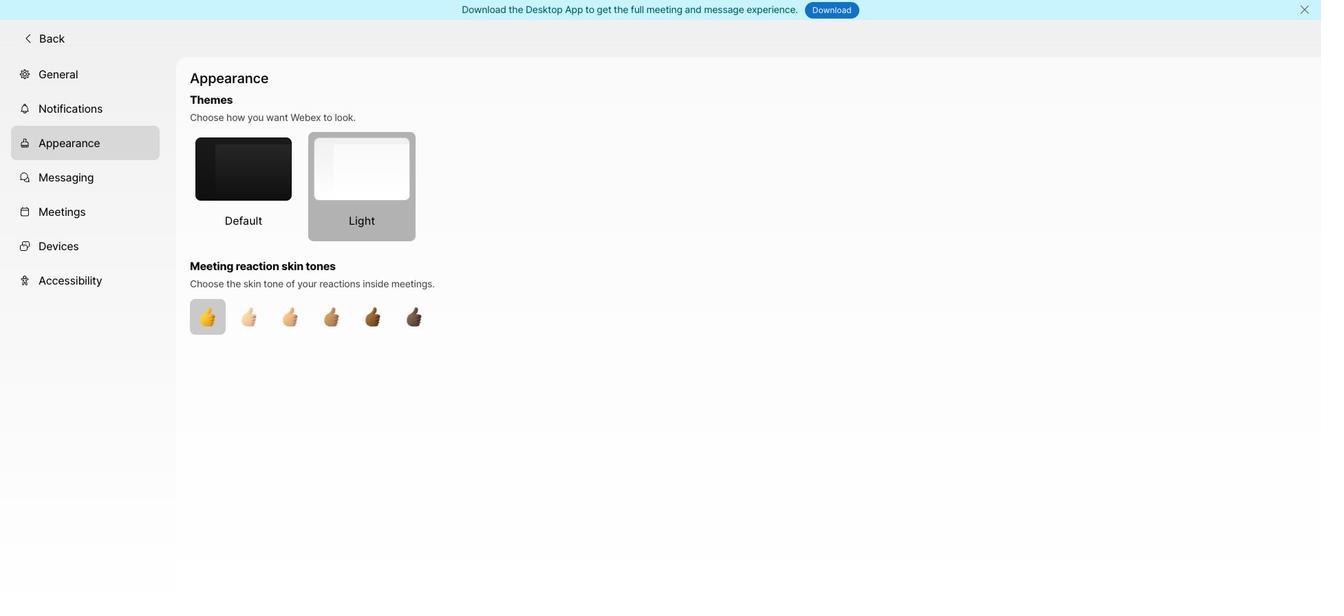 Task type: vqa. For each thing, say whether or not it's contained in the screenshot.
Meetings TAB on the left top of the page
yes



Task type: locate. For each thing, give the bounding box(es) containing it.
cancel_16 image
[[1300, 4, 1311, 15]]

skin tone picker toolbar
[[190, 299, 1075, 335]]

general tab
[[11, 57, 160, 91]]

devices tab
[[11, 229, 160, 263]]

settings navigation
[[0, 57, 176, 610]]



Task type: describe. For each thing, give the bounding box(es) containing it.
accessibility tab
[[11, 263, 160, 298]]

messaging tab
[[11, 160, 160, 194]]

notifications tab
[[11, 91, 160, 126]]

meetings tab
[[11, 194, 160, 229]]

appearance tab
[[11, 126, 160, 160]]



